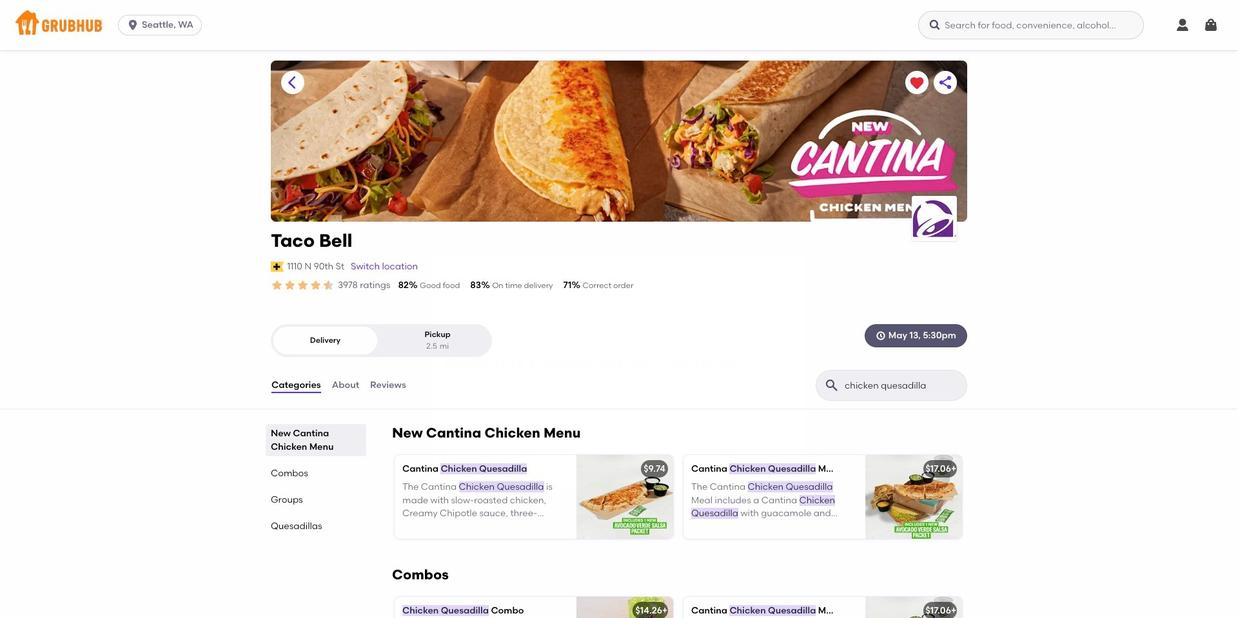 Task type: describe. For each thing, give the bounding box(es) containing it.
cantina chicken quesadilla image
[[577, 455, 673, 539]]

2 svg image from the left
[[929, 19, 942, 32]]

share icon image
[[938, 75, 953, 90]]

1 svg image from the left
[[126, 19, 139, 32]]

cantina chicken quesadilla meal image for chicken quesadilla combo image
[[866, 597, 962, 619]]

main navigation navigation
[[0, 0, 1238, 50]]

0 horizontal spatial svg image
[[444, 333, 459, 348]]



Task type: vqa. For each thing, say whether or not it's contained in the screenshot.
the top order
no



Task type: locate. For each thing, give the bounding box(es) containing it.
cantina chicken quesadilla meal image for cantina chicken quesadilla 'image'
[[866, 455, 962, 539]]

taco bell logo image
[[912, 199, 957, 238]]

1 horizontal spatial svg image
[[876, 331, 886, 341]]

star icon image
[[271, 279, 284, 292], [284, 279, 297, 292], [297, 279, 310, 292], [310, 279, 323, 292], [323, 279, 335, 292], [323, 279, 335, 292]]

Search Taco Bell search field
[[844, 380, 942, 392]]

0 horizontal spatial svg image
[[126, 19, 139, 32]]

svg image
[[126, 19, 139, 32], [929, 19, 942, 32]]

1 vertical spatial cantina chicken quesadilla meal image
[[866, 597, 962, 619]]

1 horizontal spatial svg image
[[929, 19, 942, 32]]

search icon image
[[824, 378, 840, 394]]

svg image inside main navigation "navigation"
[[1204, 17, 1219, 33]]

option group
[[271, 325, 492, 357]]

chicken quesadilla combo image
[[577, 597, 673, 619]]

e,g. 15F search field
[[444, 465, 795, 494]]

2 cantina chicken quesadilla meal image from the top
[[866, 597, 962, 619]]

cantina chicken quesadilla meal image
[[866, 455, 962, 539], [866, 597, 962, 619]]

svg image
[[1204, 17, 1219, 33], [876, 331, 886, 341], [444, 333, 459, 348]]

2 horizontal spatial svg image
[[1204, 17, 1219, 33]]

subscription pass image
[[271, 262, 284, 272]]

e,g. 555 Main St, New York NY 10018 search field
[[444, 416, 795, 444]]

1 cantina chicken quesadilla meal image from the top
[[866, 455, 962, 539]]

0 vertical spatial cantina chicken quesadilla meal image
[[866, 455, 962, 539]]

caret left icon image
[[285, 75, 301, 90]]



